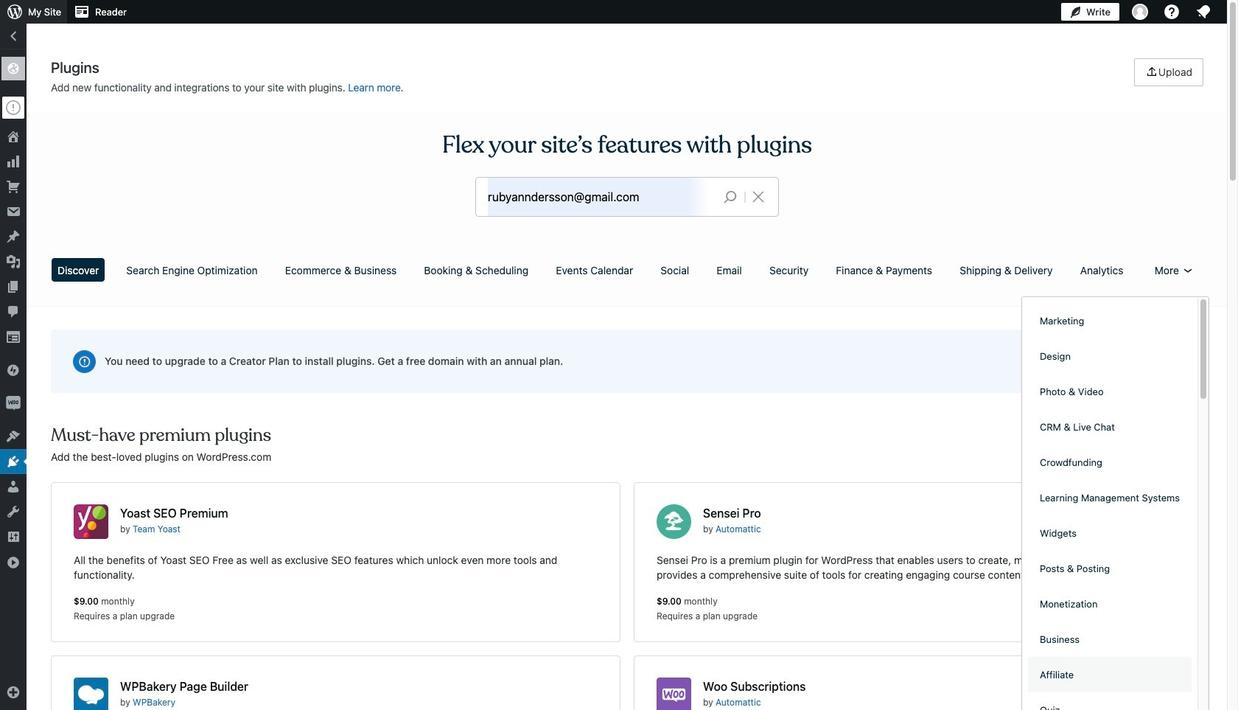 Task type: vqa. For each thing, say whether or not it's contained in the screenshot.
Write link
no



Task type: describe. For each thing, give the bounding box(es) containing it.
Search search field
[[488, 178, 713, 216]]

manage your notifications image
[[1195, 3, 1213, 21]]

1 img image from the top
[[6, 363, 21, 378]]



Task type: locate. For each thing, give the bounding box(es) containing it.
2 img image from the top
[[6, 396, 21, 411]]

help image
[[1164, 3, 1181, 21]]

plugin icon image
[[74, 504, 108, 539], [657, 504, 692, 539], [74, 678, 108, 710], [657, 678, 692, 710]]

close search image
[[740, 188, 777, 206]]

0 vertical spatial img image
[[6, 363, 21, 378]]

main content
[[46, 58, 1210, 710]]

my profile image
[[1133, 4, 1149, 20]]

1 vertical spatial img image
[[6, 396, 21, 411]]

img image
[[6, 363, 21, 378], [6, 396, 21, 411]]

group
[[1029, 303, 1193, 710]]

open search image
[[713, 187, 749, 207]]

None search field
[[476, 178, 779, 216]]



